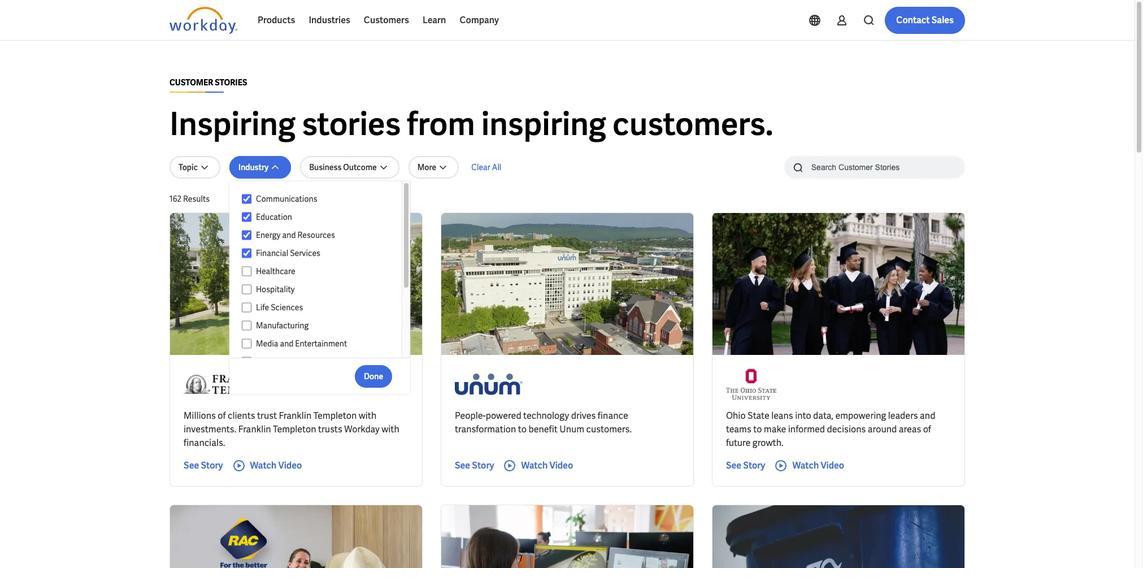 Task type: describe. For each thing, give the bounding box(es) containing it.
healthcare
[[256, 266, 296, 277]]

from
[[407, 103, 475, 145]]

watch video for into
[[793, 460, 845, 472]]

to inside ohio state leans into data, empowering leaders and teams to make informed decisions around areas of future growth.
[[754, 424, 762, 435]]

see story link for people-powered technology drives finance transformation to benefit unum customers.
[[455, 459, 494, 473]]

unum image
[[455, 369, 523, 400]]

state
[[748, 410, 770, 422]]

people-
[[455, 410, 486, 422]]

see for millions of clients trust franklin templeton with investments. franklin templeton trusts workday with financials.
[[184, 460, 199, 472]]

people-powered technology drives finance transformation to benefit unum customers.
[[455, 410, 632, 435]]

informed
[[789, 424, 826, 435]]

finance
[[598, 410, 629, 422]]

contact
[[897, 14, 930, 26]]

topic button
[[170, 156, 221, 179]]

go to the homepage image
[[170, 7, 237, 34]]

stories
[[302, 103, 401, 145]]

Search Customer Stories text field
[[805, 157, 944, 177]]

decisions
[[828, 424, 867, 435]]

business
[[309, 162, 342, 172]]

industry button
[[230, 156, 291, 179]]

video for drives
[[550, 460, 573, 472]]

see story for millions of clients trust franklin templeton with investments. franklin templeton trusts workday with financials.
[[184, 460, 223, 472]]

watch for clients
[[250, 460, 277, 472]]

franklin templeton companies, llc image
[[184, 369, 283, 400]]

sales
[[932, 14, 954, 26]]

financial services
[[256, 248, 321, 258]]

investments.
[[184, 424, 237, 435]]

transformation
[[455, 424, 516, 435]]

leaders
[[889, 410, 919, 422]]

sciences
[[271, 303, 303, 313]]

energy
[[256, 230, 281, 240]]

clear all button
[[468, 156, 505, 179]]

see story link for millions of clients trust franklin templeton with investments. franklin templeton trusts workday with financials.
[[184, 459, 223, 473]]

inspiring
[[482, 103, 607, 145]]

into
[[796, 410, 812, 422]]

contact sales
[[897, 14, 954, 26]]

customers button
[[357, 7, 416, 34]]

business outcome button
[[300, 156, 400, 179]]

inspiring
[[170, 103, 296, 145]]

the ohio state university image
[[727, 369, 777, 400]]

1 vertical spatial templeton
[[273, 424, 316, 435]]

powered
[[486, 410, 522, 422]]

watch video link for leans
[[775, 459, 845, 473]]

hospitality
[[256, 284, 295, 295]]

162 results
[[170, 194, 210, 204]]

trust
[[257, 410, 277, 422]]

done button
[[355, 365, 392, 388]]

see story for ohio state leans into data, empowering leaders and teams to make informed decisions around areas of future growth.
[[727, 460, 766, 472]]

more button
[[409, 156, 459, 179]]

all
[[492, 162, 502, 172]]

video for trust
[[279, 460, 302, 472]]

hospitality link
[[252, 283, 391, 296]]

story for ohio state leans into data, empowering leaders and teams to make informed decisions around areas of future growth.
[[744, 460, 766, 472]]

company
[[460, 14, 499, 26]]

learn button
[[416, 7, 453, 34]]

industries button
[[302, 7, 357, 34]]

story for people-powered technology drives finance transformation to benefit unum customers.
[[472, 460, 494, 472]]

ohio
[[727, 410, 746, 422]]

communications
[[256, 194, 318, 204]]

outcome
[[343, 162, 377, 172]]

clear all
[[472, 162, 502, 172]]

manufacturing
[[256, 321, 309, 331]]

services
[[290, 248, 321, 258]]

communications link
[[252, 192, 391, 206]]

story for millions of clients trust franklin templeton with investments. franklin templeton trusts workday with financials.
[[201, 460, 223, 472]]

business outcome
[[309, 162, 377, 172]]

to inside people-powered technology drives finance transformation to benefit unum customers.
[[518, 424, 527, 435]]

media and entertainment link
[[252, 337, 391, 351]]

customer
[[170, 77, 213, 88]]

and inside ohio state leans into data, empowering leaders and teams to make informed decisions around areas of future growth.
[[921, 410, 936, 422]]

ohio state leans into data, empowering leaders and teams to make informed decisions around areas of future growth.
[[727, 410, 936, 449]]

energy and resources
[[256, 230, 335, 240]]

customers. inside people-powered technology drives finance transformation to benefit unum customers.
[[587, 424, 632, 435]]

financials.
[[184, 437, 225, 449]]



Task type: locate. For each thing, give the bounding box(es) containing it.
contact sales link
[[886, 7, 966, 34]]

2 horizontal spatial watch video
[[793, 460, 845, 472]]

1 watch from the left
[[250, 460, 277, 472]]

templeton down trust
[[273, 424, 316, 435]]

media
[[256, 339, 278, 349]]

with
[[359, 410, 377, 422], [382, 424, 400, 435]]

life
[[256, 303, 269, 313]]

3 see story link from the left
[[727, 459, 766, 473]]

of right areas
[[924, 424, 932, 435]]

0 horizontal spatial video
[[279, 460, 302, 472]]

2 horizontal spatial video
[[821, 460, 845, 472]]

0 vertical spatial with
[[359, 410, 377, 422]]

topic
[[179, 162, 198, 172]]

templeton
[[314, 410, 357, 422], [273, 424, 316, 435]]

watch down millions of clients trust franklin templeton with investments. franklin templeton trusts workday with financials.
[[250, 460, 277, 472]]

3 see from the left
[[727, 460, 742, 472]]

1 vertical spatial and
[[280, 339, 294, 349]]

industry
[[239, 162, 269, 172]]

story down financials.
[[201, 460, 223, 472]]

customers.
[[613, 103, 774, 145], [587, 424, 632, 435]]

3 watch video link from the left
[[775, 459, 845, 473]]

trusts
[[318, 424, 343, 435]]

1 watch video from the left
[[250, 460, 302, 472]]

watch video link down informed
[[775, 459, 845, 473]]

1 story from the left
[[201, 460, 223, 472]]

1 horizontal spatial to
[[754, 424, 762, 435]]

energy and resources link
[[252, 228, 391, 242]]

0 horizontal spatial watch video
[[250, 460, 302, 472]]

1 vertical spatial of
[[924, 424, 932, 435]]

education
[[256, 212, 292, 222]]

1 horizontal spatial watch video
[[522, 460, 573, 472]]

millions of clients trust franklin templeton with investments. franklin templeton trusts workday with financials.
[[184, 410, 400, 449]]

areas
[[899, 424, 922, 435]]

2 vertical spatial and
[[921, 410, 936, 422]]

0 horizontal spatial story
[[201, 460, 223, 472]]

with up workday in the bottom of the page
[[359, 410, 377, 422]]

story down 'transformation'
[[472, 460, 494, 472]]

1 see from the left
[[184, 460, 199, 472]]

and
[[282, 230, 296, 240], [280, 339, 294, 349], [921, 410, 936, 422]]

watch video link for clients
[[232, 459, 302, 473]]

2 video from the left
[[550, 460, 573, 472]]

company button
[[453, 7, 506, 34]]

watch video down the benefit
[[522, 460, 573, 472]]

watch video for trust
[[250, 460, 302, 472]]

growth.
[[753, 437, 784, 449]]

unum
[[560, 424, 585, 435]]

watch video link
[[232, 459, 302, 473], [504, 459, 573, 473], [775, 459, 845, 473]]

see story link
[[184, 459, 223, 473], [455, 459, 494, 473], [727, 459, 766, 473]]

1 horizontal spatial see
[[455, 460, 471, 472]]

benefit
[[529, 424, 558, 435]]

1 watch video link from the left
[[232, 459, 302, 473]]

see story link for ohio state leans into data, empowering leaders and teams to make informed decisions around areas of future growth.
[[727, 459, 766, 473]]

to left the benefit
[[518, 424, 527, 435]]

2 see from the left
[[455, 460, 471, 472]]

watch video
[[250, 460, 302, 472], [522, 460, 573, 472], [793, 460, 845, 472]]

story
[[201, 460, 223, 472], [472, 460, 494, 472], [744, 460, 766, 472]]

see down the future
[[727, 460, 742, 472]]

watch video for drives
[[522, 460, 573, 472]]

0 horizontal spatial see story
[[184, 460, 223, 472]]

3 video from the left
[[821, 460, 845, 472]]

to down state
[[754, 424, 762, 435]]

nonprofit
[[256, 357, 291, 367]]

None checkbox
[[242, 212, 252, 222], [242, 230, 252, 240], [242, 248, 252, 258], [242, 303, 252, 313], [242, 321, 252, 331], [242, 212, 252, 222], [242, 230, 252, 240], [242, 248, 252, 258], [242, 303, 252, 313], [242, 321, 252, 331]]

1 vertical spatial with
[[382, 424, 400, 435]]

story down growth.
[[744, 460, 766, 472]]

workday
[[344, 424, 380, 435]]

future
[[727, 437, 751, 449]]

see story link down 'transformation'
[[455, 459, 494, 473]]

learn
[[423, 14, 446, 26]]

of inside millions of clients trust franklin templeton with investments. franklin templeton trusts workday with financials.
[[218, 410, 226, 422]]

done
[[364, 371, 383, 381]]

see
[[184, 460, 199, 472], [455, 460, 471, 472], [727, 460, 742, 472]]

2 horizontal spatial see
[[727, 460, 742, 472]]

around
[[868, 424, 898, 435]]

2 watch from the left
[[522, 460, 548, 472]]

1 video from the left
[[279, 460, 302, 472]]

entertainment
[[295, 339, 347, 349]]

resources
[[298, 230, 335, 240]]

life sciences
[[256, 303, 303, 313]]

2 see story from the left
[[455, 460, 494, 472]]

and up financial services
[[282, 230, 296, 240]]

1 vertical spatial customers.
[[587, 424, 632, 435]]

video for into
[[821, 460, 845, 472]]

financial services link
[[252, 247, 391, 260]]

2 watch video from the left
[[522, 460, 573, 472]]

1 see story from the left
[[184, 460, 223, 472]]

3 see story from the left
[[727, 460, 766, 472]]

3 watch from the left
[[793, 460, 819, 472]]

2 horizontal spatial story
[[744, 460, 766, 472]]

watch down the benefit
[[522, 460, 548, 472]]

0 horizontal spatial see story link
[[184, 459, 223, 473]]

watch for leans
[[793, 460, 819, 472]]

financial
[[256, 248, 288, 258]]

see story down 'transformation'
[[455, 460, 494, 472]]

of up 'investments.'
[[218, 410, 226, 422]]

stories
[[215, 77, 247, 88]]

see story down financials.
[[184, 460, 223, 472]]

1 to from the left
[[518, 424, 527, 435]]

2 horizontal spatial see story link
[[727, 459, 766, 473]]

0 horizontal spatial watch video link
[[232, 459, 302, 473]]

franklin
[[279, 410, 312, 422], [238, 424, 271, 435]]

0 vertical spatial franklin
[[279, 410, 312, 422]]

see down 'transformation'
[[455, 460, 471, 472]]

video
[[279, 460, 302, 472], [550, 460, 573, 472], [821, 460, 845, 472]]

2 story from the left
[[472, 460, 494, 472]]

products
[[258, 14, 295, 26]]

162
[[170, 194, 182, 204]]

clients
[[228, 410, 255, 422]]

see for people-powered technology drives finance transformation to benefit unum customers.
[[455, 460, 471, 472]]

1 see story link from the left
[[184, 459, 223, 473]]

watch video down millions of clients trust franklin templeton with investments. franklin templeton trusts workday with financials.
[[250, 460, 302, 472]]

1 horizontal spatial franklin
[[279, 410, 312, 422]]

inspiring stories from inspiring customers.
[[170, 103, 774, 145]]

1 horizontal spatial see story link
[[455, 459, 494, 473]]

of
[[218, 410, 226, 422], [924, 424, 932, 435]]

see story link down the future
[[727, 459, 766, 473]]

products button
[[251, 7, 302, 34]]

more
[[418, 162, 437, 172]]

0 vertical spatial templeton
[[314, 410, 357, 422]]

video down unum
[[550, 460, 573, 472]]

and up areas
[[921, 410, 936, 422]]

1 horizontal spatial story
[[472, 460, 494, 472]]

3 watch video from the left
[[793, 460, 845, 472]]

watch video down informed
[[793, 460, 845, 472]]

industries
[[309, 14, 350, 26]]

results
[[183, 194, 210, 204]]

watch down informed
[[793, 460, 819, 472]]

customers
[[364, 14, 409, 26]]

1 horizontal spatial video
[[550, 460, 573, 472]]

3 story from the left
[[744, 460, 766, 472]]

and down the manufacturing
[[280, 339, 294, 349]]

2 horizontal spatial see story
[[727, 460, 766, 472]]

0 vertical spatial customers.
[[613, 103, 774, 145]]

2 to from the left
[[754, 424, 762, 435]]

media and entertainment
[[256, 339, 347, 349]]

0 horizontal spatial franklin
[[238, 424, 271, 435]]

video down millions of clients trust franklin templeton with investments. franklin templeton trusts workday with financials.
[[279, 460, 302, 472]]

nonprofit link
[[252, 355, 391, 369]]

0 horizontal spatial see
[[184, 460, 199, 472]]

None checkbox
[[242, 194, 252, 204], [242, 266, 252, 277], [242, 284, 252, 295], [242, 339, 252, 349], [242, 357, 252, 367], [242, 194, 252, 204], [242, 266, 252, 277], [242, 284, 252, 295], [242, 339, 252, 349], [242, 357, 252, 367]]

1 horizontal spatial with
[[382, 424, 400, 435]]

0 horizontal spatial watch
[[250, 460, 277, 472]]

see down financials.
[[184, 460, 199, 472]]

templeton up trusts
[[314, 410, 357, 422]]

0 horizontal spatial of
[[218, 410, 226, 422]]

and for entertainment
[[280, 339, 294, 349]]

see story down the future
[[727, 460, 766, 472]]

empowering
[[836, 410, 887, 422]]

to
[[518, 424, 527, 435], [754, 424, 762, 435]]

2 horizontal spatial watch video link
[[775, 459, 845, 473]]

franklin right trust
[[279, 410, 312, 422]]

1 horizontal spatial watch
[[522, 460, 548, 472]]

drives
[[571, 410, 596, 422]]

0 horizontal spatial to
[[518, 424, 527, 435]]

see story
[[184, 460, 223, 472], [455, 460, 494, 472], [727, 460, 766, 472]]

see story for people-powered technology drives finance transformation to benefit unum customers.
[[455, 460, 494, 472]]

with right workday in the bottom of the page
[[382, 424, 400, 435]]

millions
[[184, 410, 216, 422]]

watch video link down the benefit
[[504, 459, 573, 473]]

0 vertical spatial and
[[282, 230, 296, 240]]

see story link down financials.
[[184, 459, 223, 473]]

teams
[[727, 424, 752, 435]]

2 see story link from the left
[[455, 459, 494, 473]]

education link
[[252, 210, 391, 224]]

0 vertical spatial of
[[218, 410, 226, 422]]

1 horizontal spatial of
[[924, 424, 932, 435]]

0 horizontal spatial with
[[359, 410, 377, 422]]

data,
[[814, 410, 834, 422]]

life sciences link
[[252, 301, 391, 314]]

watch
[[250, 460, 277, 472], [522, 460, 548, 472], [793, 460, 819, 472]]

2 horizontal spatial watch
[[793, 460, 819, 472]]

technology
[[524, 410, 570, 422]]

leans
[[772, 410, 794, 422]]

1 horizontal spatial see story
[[455, 460, 494, 472]]

watch for technology
[[522, 460, 548, 472]]

of inside ohio state leans into data, empowering leaders and teams to make informed decisions around areas of future growth.
[[924, 424, 932, 435]]

1 horizontal spatial watch video link
[[504, 459, 573, 473]]

see for ohio state leans into data, empowering leaders and teams to make informed decisions around areas of future growth.
[[727, 460, 742, 472]]

1 vertical spatial franklin
[[238, 424, 271, 435]]

2 watch video link from the left
[[504, 459, 573, 473]]

watch video link for technology
[[504, 459, 573, 473]]

watch video link down millions of clients trust franklin templeton with investments. franklin templeton trusts workday with financials.
[[232, 459, 302, 473]]

healthcare link
[[252, 265, 391, 278]]

manufacturing link
[[252, 319, 391, 332]]

franklin down trust
[[238, 424, 271, 435]]

video down ohio state leans into data, empowering leaders and teams to make informed decisions around areas of future growth. in the right of the page
[[821, 460, 845, 472]]

customer stories
[[170, 77, 247, 88]]

make
[[764, 424, 787, 435]]

and for resources
[[282, 230, 296, 240]]



Task type: vqa. For each thing, say whether or not it's contained in the screenshot.
Driven
no



